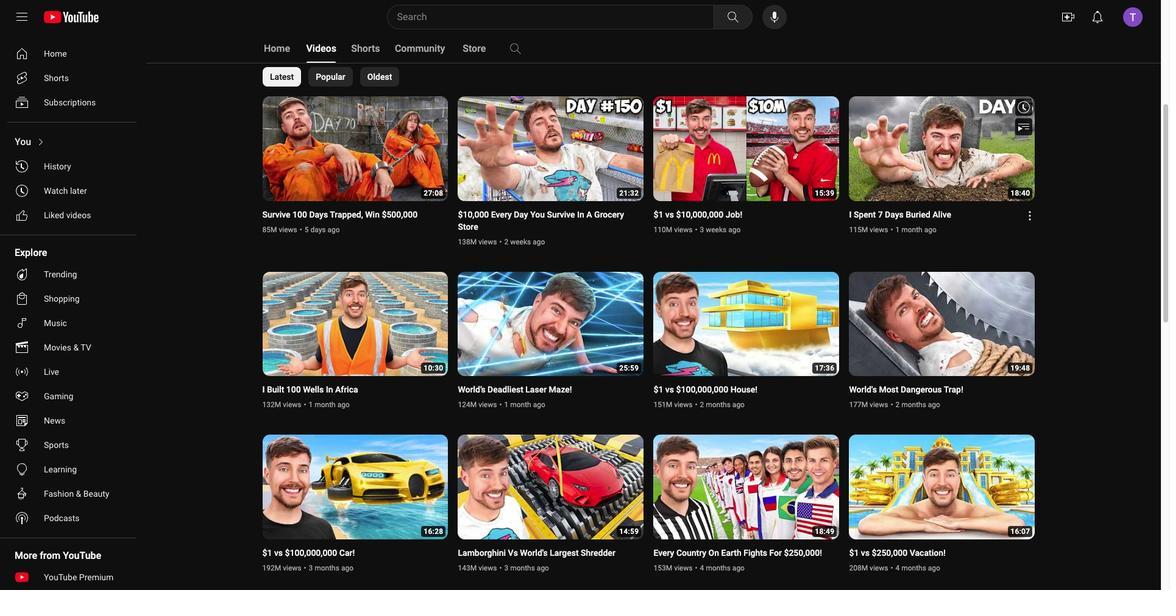 Task type: describe. For each thing, give the bounding box(es) containing it.
18:40
[[1011, 189, 1031, 197]]

177m
[[850, 401, 869, 409]]

gaming
[[44, 392, 73, 401]]

153m
[[654, 564, 673, 572]]

i built 100 wells in africa link
[[263, 384, 358, 396]]

124m views
[[458, 401, 497, 409]]

115m views
[[850, 225, 889, 234]]

africa
[[335, 385, 358, 395]]

music
[[44, 318, 67, 328]]

vs for $1 vs $250,000 vacation!
[[862, 548, 870, 558]]

i built 100 wells in africa
[[263, 385, 358, 395]]

18:49
[[816, 527, 835, 536]]

ago for maze!
[[533, 401, 546, 409]]

1 for buried
[[896, 225, 900, 234]]

liked videos
[[44, 210, 91, 220]]

25 minutes, 59 seconds element
[[620, 364, 639, 373]]

weeks for day
[[511, 238, 531, 246]]

sports
[[44, 440, 69, 450]]

10 minutes, 30 seconds element
[[424, 364, 444, 373]]

lamborghini vs world's largest shredder
[[458, 548, 616, 558]]

more from youtube
[[15, 550, 101, 562]]

2 months ago for $100,000,000
[[700, 401, 745, 409]]

videos
[[66, 210, 91, 220]]

most
[[880, 385, 899, 395]]

vs for $1 vs $100,000,000 car!
[[274, 548, 283, 558]]

$1 vs $100,000,000 car! link
[[263, 547, 355, 559]]

videos
[[306, 43, 337, 54]]

1 horizontal spatial 1
[[505, 401, 509, 409]]

208m views
[[850, 564, 889, 572]]

$1 vs $100,000,000 house!
[[654, 385, 758, 395]]

$1 vs $100,000,000 car!
[[263, 548, 355, 558]]

house!
[[731, 385, 758, 395]]

views for $1 vs $250,000 vacation!
[[870, 564, 889, 572]]

store inside $10,000 every day you survive in a grocery store
[[458, 222, 479, 231]]

2 days from the left
[[886, 210, 904, 219]]

i for i built 100 wells in africa
[[263, 385, 265, 395]]

19:48 link
[[850, 272, 1036, 378]]

18 minutes, 49 seconds element
[[816, 527, 835, 536]]

built
[[267, 385, 284, 395]]

151m views
[[654, 401, 693, 409]]

fashion & beauty
[[44, 489, 109, 499]]

oldest
[[367, 72, 392, 82]]

weeks for $10,000,000
[[706, 225, 727, 234]]

$1 for $1 vs $100,000,000 car!
[[263, 548, 272, 558]]

views for world's deadliest laser maze!
[[479, 401, 497, 409]]

shredder
[[581, 548, 616, 558]]

2 for day
[[505, 238, 509, 246]]

world's
[[458, 385, 486, 395]]

14:59
[[620, 527, 639, 536]]

news
[[44, 416, 65, 426]]

views for i spent 7 days buried alive
[[870, 225, 889, 234]]

$10,000,000
[[677, 210, 724, 219]]

3 for $100,000,000
[[309, 564, 313, 572]]

143m views
[[458, 564, 497, 572]]

4 months ago for earth
[[700, 564, 745, 572]]

trending
[[44, 270, 77, 279]]

trap!
[[944, 385, 964, 395]]

views for lamborghini vs world's largest shredder
[[479, 564, 497, 572]]

trapped,
[[330, 210, 363, 219]]

$1 vs $100,000,000 house! link
[[654, 384, 758, 396]]

lamborghini vs world's largest shredder link
[[458, 547, 616, 559]]

fights
[[744, 548, 768, 558]]

0 horizontal spatial you
[[15, 136, 31, 148]]

shorts inside tab list
[[351, 43, 380, 54]]

dangerous
[[901, 385, 943, 395]]

views for i built 100 wells in africa
[[283, 401, 302, 409]]

every country on earth fights for $250,000! link
[[654, 547, 823, 559]]

3 months ago for $100,000,000
[[309, 564, 354, 572]]

world's deadliest laser maze!
[[458, 385, 572, 395]]

youtube premium
[[44, 573, 114, 582]]

$1 vs $250,000 vacation!
[[850, 548, 946, 558]]

i built 100 wells in africa by mrbeast 132,427,862 views 1 month ago 10 minutes, 30 seconds element
[[263, 384, 358, 396]]

months for trap!
[[902, 401, 927, 409]]

$1 vs $10,000,000 job! link
[[654, 208, 743, 220]]

1 month ago for buried
[[896, 225, 937, 234]]

you inside $10,000 every day you survive in a grocery store
[[531, 210, 545, 219]]

14:59 link
[[458, 435, 644, 541]]

110m
[[654, 225, 673, 234]]

100 inside survive 100 days trapped, win $500,000 by mrbeast 85,705,255 views 5 days ago 27 minutes element
[[293, 210, 307, 219]]

0 vertical spatial world's
[[850, 385, 878, 395]]

world's deadliest laser maze! link
[[458, 384, 572, 396]]

15 minutes, 39 seconds element
[[816, 189, 835, 197]]

survive 100 days trapped, win $500,000
[[263, 210, 418, 219]]

days
[[311, 225, 326, 234]]

ago for you
[[533, 238, 545, 246]]

1 vertical spatial every
[[654, 548, 675, 558]]

10:30 link
[[263, 272, 449, 378]]

i spent 7 days buried alive by mrbeast 115,693,669 views 1 month ago 18 minutes element
[[850, 208, 952, 220]]

lamborghini
[[458, 548, 506, 558]]

153m views
[[654, 564, 693, 572]]

2 for dangerous
[[896, 401, 900, 409]]

views for $1 vs $100,000,000 car!
[[283, 564, 302, 572]]

4 months ago for vacation!
[[896, 564, 941, 572]]

$1 for $1 vs $100,000,000 house!
[[654, 385, 664, 395]]

maze!
[[549, 385, 572, 395]]

21:32 link
[[458, 96, 644, 202]]

3 for world's
[[505, 564, 509, 572]]

1 month ago for in
[[309, 401, 350, 409]]

1 vertical spatial shorts
[[44, 73, 69, 83]]

$1 vs $100,000,000 house! by mrbeast 151,862,865 views 2 months ago 17 minutes element
[[654, 384, 758, 396]]

$250,000!
[[785, 548, 823, 558]]

vs for $1 vs $100,000,000 house!
[[666, 385, 675, 395]]

premium
[[79, 573, 114, 582]]

ago for wells
[[338, 401, 350, 409]]

151m
[[654, 401, 673, 409]]

192m
[[263, 564, 281, 572]]

2 for $100,000,000
[[700, 401, 705, 409]]

138m views
[[458, 238, 497, 246]]

world's deadliest laser maze! by mrbeast 124,427,936 views 1 month ago 25 minutes element
[[458, 384, 572, 396]]

earth
[[722, 548, 742, 558]]

$500,000
[[382, 210, 418, 219]]

month for buried
[[902, 225, 923, 234]]

ago for house!
[[733, 401, 745, 409]]

for
[[770, 548, 782, 558]]

Subscribe text field
[[385, 9, 423, 18]]

win
[[365, 210, 380, 219]]

3 months ago for world's
[[505, 564, 549, 572]]

live
[[44, 367, 59, 377]]

177m views
[[850, 401, 889, 409]]

views for every country on earth fights for $250,000!
[[675, 564, 693, 572]]

fashion
[[44, 489, 74, 499]]

$1 for $1 vs $10,000,000 job!
[[654, 210, 664, 219]]

home inside tab list
[[264, 43, 290, 54]]

ago for job!
[[729, 225, 741, 234]]

spent
[[854, 210, 876, 219]]

i spent 7 days buried alive link
[[850, 208, 952, 220]]

months for vacation!
[[902, 564, 927, 572]]

1 for in
[[309, 401, 313, 409]]

world's most dangerous trap! by mrbeast 177,831,113 views 2 months ago 19 minutes element
[[850, 384, 964, 396]]

from
[[40, 550, 61, 562]]



Task type: locate. For each thing, give the bounding box(es) containing it.
survive inside $10,000 every day you survive in a grocery store
[[547, 210, 575, 219]]

16 minutes, 7 seconds element
[[1011, 527, 1031, 536]]

months down dangerous
[[902, 401, 927, 409]]

16:28 link
[[263, 435, 449, 541]]

1 down deadliest
[[505, 401, 509, 409]]

ago down africa
[[338, 401, 350, 409]]

1 down i spent 7 days buried alive link
[[896, 225, 900, 234]]

1 horizontal spatial 3 months ago
[[505, 564, 549, 572]]

subscribe button
[[375, 2, 432, 24]]

0 horizontal spatial world's
[[520, 548, 548, 558]]

ago down the alive at the top right of page
[[925, 225, 937, 234]]

views for $1 vs $10,000,000 job!
[[675, 225, 693, 234]]

ago for days
[[925, 225, 937, 234]]

ago for trap!
[[929, 401, 941, 409]]

weeks down '$10,000,000'
[[706, 225, 727, 234]]

1 horizontal spatial in
[[578, 210, 585, 219]]

i left spent
[[850, 210, 852, 219]]

2 horizontal spatial 2
[[896, 401, 900, 409]]

0 horizontal spatial 1
[[309, 401, 313, 409]]

ago down the laser
[[533, 401, 546, 409]]

4 months ago down on
[[700, 564, 745, 572]]

movies
[[44, 343, 71, 352]]

1 month ago down wells
[[309, 401, 350, 409]]

1 horizontal spatial i
[[850, 210, 852, 219]]

1 horizontal spatial 4 months ago
[[896, 564, 941, 572]]

$1 up 110m
[[654, 210, 664, 219]]

$10,000 every day you survive in a grocery store by mrbeast 138,148,242 views 2 weeks ago 21 minutes element
[[458, 208, 630, 233]]

0 horizontal spatial in
[[326, 385, 333, 395]]

youtube down the more from youtube
[[44, 573, 77, 582]]

wells
[[303, 385, 324, 395]]

youtube
[[63, 550, 101, 562], [44, 573, 77, 582]]

tab list
[[263, 34, 617, 63], [263, 67, 399, 87]]

0 vertical spatial &
[[73, 343, 79, 352]]

$100,000,000 up 192m views at bottom left
[[285, 548, 337, 558]]

& for beauty
[[76, 489, 81, 499]]

0 vertical spatial tab list
[[263, 34, 617, 63]]

$1 vs $100,000,000 car! by mrbeast 192,531,677 views 3 months ago 16 minutes element
[[263, 547, 355, 559]]

liked
[[44, 210, 64, 220]]

0 horizontal spatial days
[[309, 210, 328, 219]]

1 vertical spatial youtube
[[44, 573, 77, 582]]

138m
[[458, 238, 477, 246]]

ago for earth
[[733, 564, 745, 572]]

$10,000
[[458, 210, 489, 219]]

i left built
[[263, 385, 265, 395]]

every
[[491, 210, 512, 219], [654, 548, 675, 558]]

1 horizontal spatial weeks
[[706, 225, 727, 234]]

vs up 192m views at bottom left
[[274, 548, 283, 558]]

i for i spent 7 days buried alive
[[850, 210, 852, 219]]

27:08 link
[[263, 96, 449, 202]]

lamborghini vs world's largest shredder by mrbeast 143,659,397 views 3 months ago 14 minutes, 59 seconds element
[[458, 547, 616, 559]]

in right wells
[[326, 385, 333, 395]]

$250,000
[[872, 548, 908, 558]]

16:07 link
[[850, 435, 1036, 541]]

every inside $10,000 every day you survive in a grocery store
[[491, 210, 512, 219]]

live link
[[7, 360, 132, 384], [7, 360, 132, 384]]

world's most dangerous trap! link
[[850, 384, 964, 396]]

views right 151m
[[675, 401, 693, 409]]

month down buried
[[902, 225, 923, 234]]

3 down vs
[[505, 564, 509, 572]]

3 for $10,000,000
[[700, 225, 705, 234]]

$1 for $1 vs $250,000 vacation!
[[850, 548, 860, 558]]

0 vertical spatial store
[[463, 43, 486, 54]]

views right 192m
[[283, 564, 302, 572]]

1 vertical spatial 100
[[287, 385, 301, 395]]

17:36
[[816, 364, 835, 373]]

month down wells
[[315, 401, 336, 409]]

youtube up youtube premium
[[63, 550, 101, 562]]

history link
[[7, 154, 132, 179], [7, 154, 132, 179]]

2 horizontal spatial month
[[902, 225, 923, 234]]

every left day
[[491, 210, 512, 219]]

0 horizontal spatial 3 months ago
[[309, 564, 354, 572]]

5
[[305, 225, 309, 234]]

2 months ago
[[700, 401, 745, 409], [896, 401, 941, 409]]

days
[[309, 210, 328, 219], [886, 210, 904, 219]]

& left tv
[[73, 343, 79, 352]]

0 horizontal spatial 2 months ago
[[700, 401, 745, 409]]

4 down country at the bottom
[[700, 564, 705, 572]]

1 horizontal spatial 2 months ago
[[896, 401, 941, 409]]

2 right 138m views
[[505, 238, 509, 246]]

survive 100 days trapped, win $500,000 link
[[263, 208, 418, 220]]

home up 'latest'
[[264, 43, 290, 54]]

1 horizontal spatial month
[[511, 401, 532, 409]]

i
[[850, 210, 852, 219], [263, 385, 265, 395]]

5 days ago
[[305, 225, 340, 234]]

ago down job! at the right top
[[729, 225, 741, 234]]

shorts up oldest
[[351, 43, 380, 54]]

explore
[[15, 247, 47, 259]]

later
[[70, 186, 87, 196]]

ago down the car! on the bottom
[[341, 564, 354, 572]]

ago for car!
[[341, 564, 354, 572]]

1 down i built 100 wells in africa 'link'
[[309, 401, 313, 409]]

movies & tv link
[[7, 335, 132, 360], [7, 335, 132, 360]]

month for in
[[315, 401, 336, 409]]

views right 138m
[[479, 238, 497, 246]]

192m views
[[263, 564, 302, 572]]

ago down dangerous
[[929, 401, 941, 409]]

2 horizontal spatial 3
[[700, 225, 705, 234]]

$1 vs $250,000 vacation! by mrbeast 208,523,632 views 4 months ago 16 minutes element
[[850, 547, 946, 559]]

views down "7"
[[870, 225, 889, 234]]

1 2 months ago from the left
[[700, 401, 745, 409]]

16 minutes, 28 seconds element
[[424, 527, 444, 536]]

15:39 link
[[654, 96, 840, 202]]

25:59
[[620, 364, 639, 373]]

4 for on
[[700, 564, 705, 572]]

months down vacation!
[[902, 564, 927, 572]]

ago for trapped,
[[328, 225, 340, 234]]

0 horizontal spatial i
[[263, 385, 265, 395]]

1 horizontal spatial you
[[531, 210, 545, 219]]

3 down '$10,000,000'
[[700, 225, 705, 234]]

2 4 months ago from the left
[[896, 564, 941, 572]]

views down lamborghini
[[479, 564, 497, 572]]

$1 up 151m
[[654, 385, 664, 395]]

vs up 208m views
[[862, 548, 870, 558]]

in inside $10,000 every day you survive in a grocery store
[[578, 210, 585, 219]]

1 horizontal spatial 4
[[896, 564, 900, 572]]

1 month ago down buried
[[896, 225, 937, 234]]

months for car!
[[315, 564, 340, 572]]

ago right the days
[[328, 225, 340, 234]]

1 vertical spatial &
[[76, 489, 81, 499]]

1 vertical spatial in
[[326, 385, 333, 395]]

100 inside i built 100 wells in africa by mrbeast 132,427,862 views 1 month ago 10 minutes, 30 seconds element
[[287, 385, 301, 395]]

2 down the world's most dangerous trap! by mrbeast 177,831,113 views 2 months ago 19 minutes element
[[896, 401, 900, 409]]

1 survive from the left
[[263, 210, 291, 219]]

1 vertical spatial weeks
[[511, 238, 531, 246]]

every country on earth fights for $250,000! by mrbeast 153,178,989 views 4 months ago 18 minutes element
[[654, 547, 823, 559]]

$1 up 208m
[[850, 548, 860, 558]]

2 3 months ago from the left
[[505, 564, 549, 572]]

1 vertical spatial i
[[263, 385, 265, 395]]

& left beauty
[[76, 489, 81, 499]]

alive
[[933, 210, 952, 219]]

months down vs
[[511, 564, 535, 572]]

1 horizontal spatial world's
[[850, 385, 878, 395]]

18 minutes, 40 seconds element
[[1011, 189, 1031, 197]]

1 horizontal spatial days
[[886, 210, 904, 219]]

0 horizontal spatial survive
[[263, 210, 291, 219]]

0 horizontal spatial weeks
[[511, 238, 531, 246]]

1 vertical spatial world's
[[520, 548, 548, 558]]

world's inside "link"
[[520, 548, 548, 558]]

tv
[[81, 343, 91, 352]]

every up the 153m
[[654, 548, 675, 558]]

ago for largest
[[537, 564, 549, 572]]

views right 124m
[[479, 401, 497, 409]]

survive 100 days trapped, win $500,000 by mrbeast 85,705,255 views 5 days ago 27 minutes element
[[263, 208, 418, 220]]

vacation!
[[910, 548, 946, 558]]

1 tab list from the top
[[263, 34, 617, 63]]

132m views
[[263, 401, 302, 409]]

1 vertical spatial you
[[531, 210, 545, 219]]

1 4 months ago from the left
[[700, 564, 745, 572]]

ago down every country on earth fights for $250,000! link
[[733, 564, 745, 572]]

1 horizontal spatial home
[[264, 43, 290, 54]]

$100,000,000 for car!
[[285, 548, 337, 558]]

history
[[44, 162, 71, 171]]

1 horizontal spatial survive
[[547, 210, 575, 219]]

0 horizontal spatial 1 month ago
[[309, 401, 350, 409]]

survive left a
[[547, 210, 575, 219]]

2 months ago down $1 vs $100,000,000 house!
[[700, 401, 745, 409]]

tab list containing latest
[[263, 67, 399, 87]]

views right 110m
[[675, 225, 693, 234]]

months down $1 vs $100,000,000 house!
[[706, 401, 731, 409]]

19 minutes, 48 seconds element
[[1011, 364, 1031, 373]]

i spent 7 days buried alive
[[850, 210, 952, 219]]

1 month ago down world's deadliest laser maze! link at the left of the page
[[505, 401, 546, 409]]

$10,000 every day you survive in a grocery store link
[[458, 208, 630, 233]]

on
[[709, 548, 720, 558]]

gaming link
[[7, 384, 132, 409], [7, 384, 132, 409]]

4 down $1 vs $250,000 vacation! link
[[896, 564, 900, 572]]

0 horizontal spatial month
[[315, 401, 336, 409]]

views for world's most dangerous trap!
[[870, 401, 889, 409]]

ago for vacation!
[[929, 564, 941, 572]]

liked videos link
[[7, 203, 132, 227], [7, 203, 132, 227]]

0 vertical spatial $100,000,000
[[677, 385, 729, 395]]

2 4 from the left
[[896, 564, 900, 572]]

$100,000,000 up 151m views
[[677, 385, 729, 395]]

1 horizontal spatial shorts
[[351, 43, 380, 54]]

2 horizontal spatial 1 month ago
[[896, 225, 937, 234]]

110m views
[[654, 225, 693, 234]]

vs for $1 vs $10,000,000 job!
[[666, 210, 675, 219]]

store down $10,000
[[458, 222, 479, 231]]

None search field
[[365, 5, 755, 29]]

0 vertical spatial i
[[850, 210, 852, 219]]

a
[[587, 210, 593, 219]]

2 2 months ago from the left
[[896, 401, 941, 409]]

0 horizontal spatial $100,000,000
[[285, 548, 337, 558]]

$1 up 192m
[[263, 548, 272, 558]]

27 minutes, 8 seconds element
[[424, 189, 444, 197]]

world's up 177m
[[850, 385, 878, 395]]

1 horizontal spatial 3
[[505, 564, 509, 572]]

$100,000,000 inside "element"
[[677, 385, 729, 395]]

0 horizontal spatial every
[[491, 210, 512, 219]]

1 vertical spatial tab list
[[263, 67, 399, 87]]

1 4 from the left
[[700, 564, 705, 572]]

ago down lamborghini vs world's largest shredder by mrbeast 143,659,397 views 3 months ago 14 minutes, 59 seconds element
[[537, 564, 549, 572]]

months for earth
[[706, 564, 731, 572]]

months
[[706, 401, 731, 409], [902, 401, 927, 409], [315, 564, 340, 572], [511, 564, 535, 572], [706, 564, 731, 572], [902, 564, 927, 572]]

views down '$250,000'
[[870, 564, 889, 572]]

2 survive from the left
[[547, 210, 575, 219]]

0 horizontal spatial 2
[[505, 238, 509, 246]]

16:07
[[1011, 527, 1031, 536]]

0 horizontal spatial shorts
[[44, 73, 69, 83]]

0 vertical spatial weeks
[[706, 225, 727, 234]]

14 minutes, 59 seconds element
[[620, 527, 639, 536]]

0 vertical spatial you
[[15, 136, 31, 148]]

survive up 85m views
[[263, 210, 291, 219]]

Search text field
[[397, 9, 711, 25]]

0 vertical spatial 100
[[293, 210, 307, 219]]

months for house!
[[706, 401, 731, 409]]

$1 vs $10,000,000 job! by mrbeast 110,516,335 views 3 weeks ago 15 minutes element
[[654, 208, 743, 220]]

in left a
[[578, 210, 585, 219]]

views down country at the bottom
[[675, 564, 693, 572]]

0 horizontal spatial 3
[[309, 564, 313, 572]]

1 horizontal spatial every
[[654, 548, 675, 558]]

world's most dangerous trap!
[[850, 385, 964, 395]]

$1
[[654, 210, 664, 219], [654, 385, 664, 395], [263, 548, 272, 558], [850, 548, 860, 558]]

latest
[[270, 72, 294, 82]]

deadliest
[[488, 385, 524, 395]]

in inside 'link'
[[326, 385, 333, 395]]

ago down vacation!
[[929, 564, 941, 572]]

tab list containing home
[[263, 34, 617, 63]]

100 right built
[[287, 385, 301, 395]]

0 vertical spatial every
[[491, 210, 512, 219]]

0 vertical spatial shorts
[[351, 43, 380, 54]]

1 3 months ago from the left
[[309, 564, 354, 572]]

views
[[279, 225, 297, 234], [675, 225, 693, 234], [870, 225, 889, 234], [479, 238, 497, 246], [283, 401, 302, 409], [479, 401, 497, 409], [675, 401, 693, 409], [870, 401, 889, 409], [283, 564, 302, 572], [479, 564, 497, 572], [675, 564, 693, 572], [870, 564, 889, 572]]

1 days from the left
[[309, 210, 328, 219]]

store right community
[[463, 43, 486, 54]]

18:49 link
[[654, 435, 840, 541]]

$10,000 every day you survive in a grocery store
[[458, 210, 624, 231]]

views for survive 100 days trapped, win $500,000
[[279, 225, 297, 234]]

month down world's deadliest laser maze! link at the left of the page
[[511, 401, 532, 409]]

i inside i spent 7 days buried alive by mrbeast 115,693,669 views 1 month ago 18 minutes element
[[850, 210, 852, 219]]

4
[[700, 564, 705, 572], [896, 564, 900, 572]]

days up the days
[[309, 210, 328, 219]]

store
[[463, 43, 486, 54], [458, 222, 479, 231]]

3 down $1 vs $100,000,000 car! link
[[309, 564, 313, 572]]

views for $10,000 every day you survive in a grocery store
[[479, 238, 497, 246]]

home
[[264, 43, 290, 54], [44, 49, 67, 59]]

1 horizontal spatial 2
[[700, 401, 705, 409]]

world's
[[850, 385, 878, 395], [520, 548, 548, 558]]

16:28
[[424, 527, 444, 536]]

2 weeks ago
[[505, 238, 545, 246]]

4 months ago down vacation!
[[896, 564, 941, 572]]

2 months ago down dangerous
[[896, 401, 941, 409]]

15:39
[[816, 189, 835, 197]]

learning link
[[7, 457, 132, 482], [7, 457, 132, 482]]

10:30
[[424, 364, 444, 373]]

views right 85m
[[279, 225, 297, 234]]

ago down house!
[[733, 401, 745, 409]]

avatar image image
[[1124, 7, 1143, 27]]

2 tab list from the top
[[263, 67, 399, 87]]

vs up 151m views
[[666, 385, 675, 395]]

vs
[[666, 210, 675, 219], [666, 385, 675, 395], [274, 548, 283, 558], [862, 548, 870, 558]]

21:32
[[620, 189, 639, 197]]

survive
[[263, 210, 291, 219], [547, 210, 575, 219]]

0 horizontal spatial 4
[[700, 564, 705, 572]]

17:36 link
[[654, 272, 840, 378]]

grocery
[[595, 210, 624, 219]]

home up subscriptions
[[44, 49, 67, 59]]

3 weeks ago
[[700, 225, 741, 234]]

days right "7"
[[886, 210, 904, 219]]

21 minutes, 32 seconds element
[[620, 189, 639, 197]]

3 months ago down lamborghini vs world's largest shredder by mrbeast 143,659,397 views 3 months ago 14 minutes, 59 seconds element
[[505, 564, 549, 572]]

4 for $250,000
[[896, 564, 900, 572]]

1 vertical spatial store
[[458, 222, 479, 231]]

i inside i built 100 wells in africa by mrbeast 132,427,862 views 1 month ago 10 minutes, 30 seconds element
[[263, 385, 265, 395]]

2 down $1 vs $100,000,000 house! link
[[700, 401, 705, 409]]

vs inside "element"
[[666, 385, 675, 395]]

1 horizontal spatial $100,000,000
[[677, 385, 729, 395]]

tab list down subscribe
[[263, 34, 617, 63]]

views right 132m
[[283, 401, 302, 409]]

100 up 5
[[293, 210, 307, 219]]

0 vertical spatial youtube
[[63, 550, 101, 562]]

months down on
[[706, 564, 731, 572]]

tab list down videos
[[263, 67, 399, 87]]

views down most
[[870, 401, 889, 409]]

0 horizontal spatial 4 months ago
[[700, 564, 745, 572]]

watch later
[[44, 186, 87, 196]]

& for tv
[[73, 343, 79, 352]]

0 vertical spatial in
[[578, 210, 585, 219]]

job!
[[726, 210, 743, 219]]

3 months ago down the car! on the bottom
[[309, 564, 354, 572]]

19:48
[[1011, 364, 1031, 373]]

weeks down day
[[511, 238, 531, 246]]

2 horizontal spatial 1
[[896, 225, 900, 234]]

1 month ago
[[896, 225, 937, 234], [309, 401, 350, 409], [505, 401, 546, 409]]

ago down $10,000 every day you survive in a grocery store
[[533, 238, 545, 246]]

208m
[[850, 564, 869, 572]]

months down $1 vs $100,000,000 car! link
[[315, 564, 340, 572]]

watch later link
[[7, 179, 132, 203], [7, 179, 132, 203]]

1 vertical spatial $100,000,000
[[285, 548, 337, 558]]

0 horizontal spatial home
[[44, 49, 67, 59]]

fashion & beauty link
[[7, 482, 132, 506], [7, 482, 132, 506]]

$1 inside "element"
[[654, 385, 664, 395]]

months for largest
[[511, 564, 535, 572]]

music link
[[7, 311, 132, 335], [7, 311, 132, 335]]

views for $1 vs $100,000,000 house!
[[675, 401, 693, 409]]

143m
[[458, 564, 477, 572]]

1 horizontal spatial 1 month ago
[[505, 401, 546, 409]]

85m views
[[263, 225, 297, 234]]

trending link
[[7, 262, 132, 287], [7, 262, 132, 287]]

2 months ago for dangerous
[[896, 401, 941, 409]]

132m
[[263, 401, 281, 409]]

vs up 110m views
[[666, 210, 675, 219]]

17 minutes, 36 seconds element
[[816, 364, 835, 373]]

shorts up subscriptions
[[44, 73, 69, 83]]

world's right vs
[[520, 548, 548, 558]]

$100,000,000 for house!
[[677, 385, 729, 395]]

85m
[[263, 225, 277, 234]]



Task type: vqa. For each thing, say whether or not it's contained in the screenshot.


